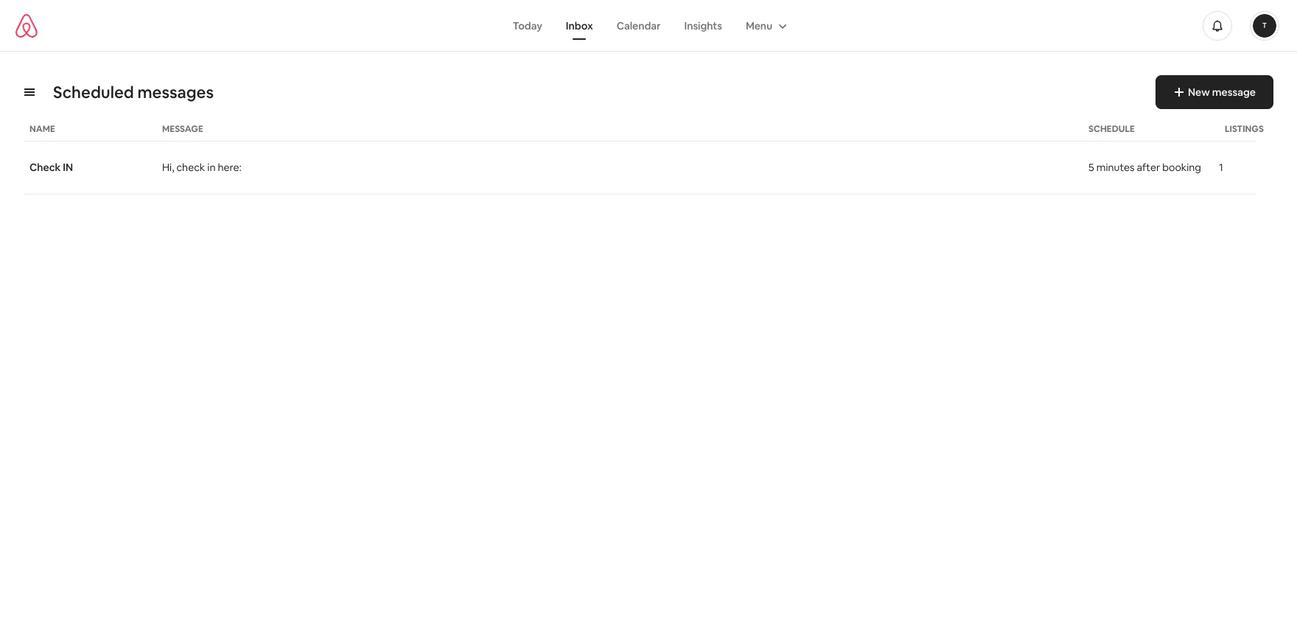 Task type: describe. For each thing, give the bounding box(es) containing it.
schedule
[[1089, 123, 1136, 135]]

minutes
[[1097, 161, 1135, 174]]

message
[[162, 123, 203, 135]]

inbox link
[[554, 11, 605, 39]]

menu
[[746, 19, 773, 32]]

insights
[[685, 19, 723, 32]]

after
[[1138, 161, 1161, 174]]

insights link
[[673, 11, 734, 39]]

check
[[177, 161, 205, 174]]

calendar link
[[605, 11, 673, 39]]

hi, check in here:
[[162, 161, 242, 174]]

messages
[[137, 82, 214, 103]]

1
[[1220, 161, 1224, 174]]

5
[[1089, 161, 1095, 174]]

today
[[513, 19, 543, 32]]

hi,
[[162, 161, 174, 174]]

inbox
[[566, 19, 593, 32]]

here:
[[218, 161, 242, 174]]

main navigation menu image
[[1254, 14, 1277, 37]]



Task type: vqa. For each thing, say whether or not it's contained in the screenshot.
1
yes



Task type: locate. For each thing, give the bounding box(es) containing it.
calendar
[[617, 19, 661, 32]]

check in
[[29, 161, 73, 174]]

scheduled
[[53, 82, 134, 103]]

in
[[207, 161, 216, 174]]

today link
[[501, 11, 554, 39]]

listings
[[1226, 123, 1265, 135]]

name
[[29, 123, 55, 135]]

check
[[29, 161, 61, 174]]

booking
[[1163, 161, 1202, 174]]

menu button
[[734, 11, 797, 39]]

in
[[63, 161, 73, 174]]

5 minutes after booking
[[1089, 161, 1202, 174]]

scheduled messages
[[53, 82, 214, 103]]



